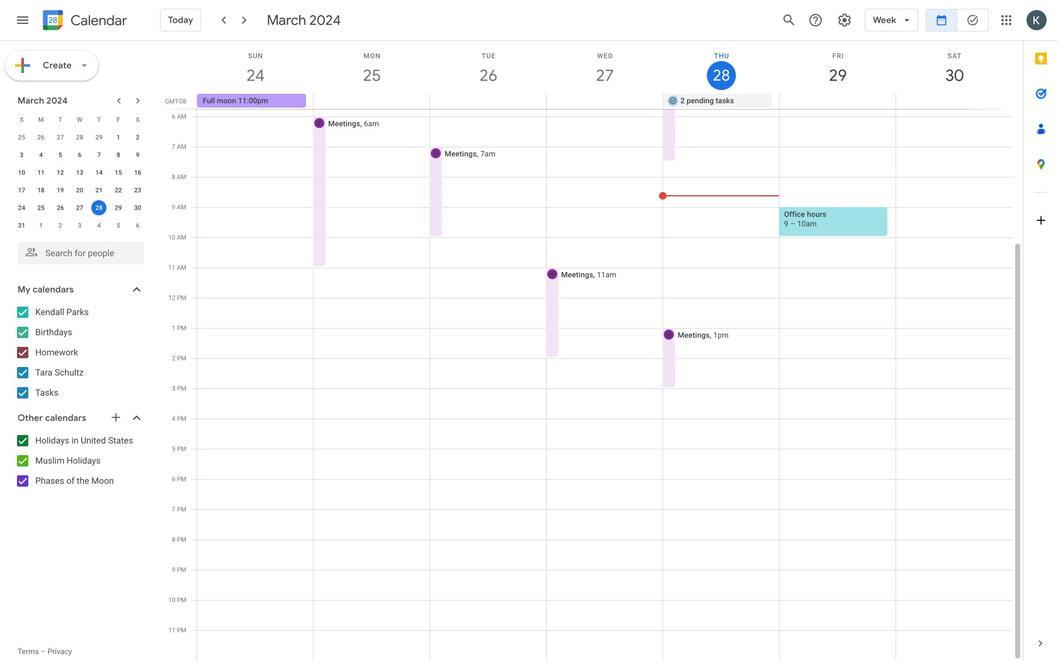 Task type: describe. For each thing, give the bounding box(es) containing it.
heading inside calendar element
[[68, 13, 127, 28]]

1 element
[[111, 130, 126, 145]]

february 29 element
[[91, 130, 107, 145]]

5 element
[[53, 147, 68, 163]]

calendar element
[[40, 8, 127, 35]]

april 5 element
[[111, 218, 126, 233]]

my calendars list
[[3, 302, 156, 403]]

cell inside the march 2024 grid
[[89, 199, 109, 217]]

7 element
[[91, 147, 107, 163]]

25 element
[[33, 200, 49, 215]]

14 element
[[91, 165, 107, 180]]

13 element
[[72, 165, 87, 180]]

6 element
[[72, 147, 87, 163]]

17 element
[[14, 183, 29, 198]]

february 27 element
[[53, 130, 68, 145]]

main drawer image
[[15, 13, 30, 28]]

9 element
[[130, 147, 145, 163]]

31 element
[[14, 218, 29, 233]]

15 element
[[111, 165, 126, 180]]

24 element
[[14, 200, 29, 215]]

4 element
[[33, 147, 49, 163]]

21 element
[[91, 183, 107, 198]]

11 element
[[33, 165, 49, 180]]

8 element
[[111, 147, 126, 163]]

23 element
[[130, 183, 145, 198]]

30 element
[[130, 200, 145, 215]]



Task type: locate. For each thing, give the bounding box(es) containing it.
row
[[191, 94, 1023, 109], [12, 111, 147, 128], [12, 128, 147, 146], [12, 146, 147, 164], [12, 164, 147, 181], [12, 181, 147, 199], [12, 199, 147, 217], [12, 217, 147, 234]]

16 element
[[130, 165, 145, 180]]

Search for people text field
[[25, 242, 136, 265]]

27 element
[[72, 200, 87, 215]]

12 element
[[53, 165, 68, 180]]

28, today element
[[91, 200, 107, 215]]

tab list
[[1024, 41, 1058, 626]]

29 element
[[111, 200, 126, 215]]

april 3 element
[[72, 218, 87, 233]]

other calendars list
[[3, 431, 156, 491]]

add other calendars image
[[110, 411, 122, 424]]

cell
[[314, 94, 430, 109], [430, 94, 546, 109], [546, 94, 663, 109], [779, 94, 896, 109], [896, 94, 1012, 109], [89, 199, 109, 217]]

february 25 element
[[14, 130, 29, 145]]

april 1 element
[[33, 218, 49, 233]]

row group
[[12, 128, 147, 234]]

april 4 element
[[91, 218, 107, 233]]

grid
[[161, 41, 1023, 661]]

18 element
[[33, 183, 49, 198]]

26 element
[[53, 200, 68, 215]]

19 element
[[53, 183, 68, 198]]

february 28 element
[[72, 130, 87, 145]]

april 2 element
[[53, 218, 68, 233]]

10 element
[[14, 165, 29, 180]]

heading
[[68, 13, 127, 28]]

20 element
[[72, 183, 87, 198]]

None search field
[[0, 237, 156, 265]]

3 element
[[14, 147, 29, 163]]

22 element
[[111, 183, 126, 198]]

settings menu image
[[837, 13, 852, 28]]

2 element
[[130, 130, 145, 145]]

april 6 element
[[130, 218, 145, 233]]

march 2024 grid
[[12, 111, 147, 234]]

february 26 element
[[33, 130, 49, 145]]



Task type: vqa. For each thing, say whether or not it's contained in the screenshot.
May 9 element
no



